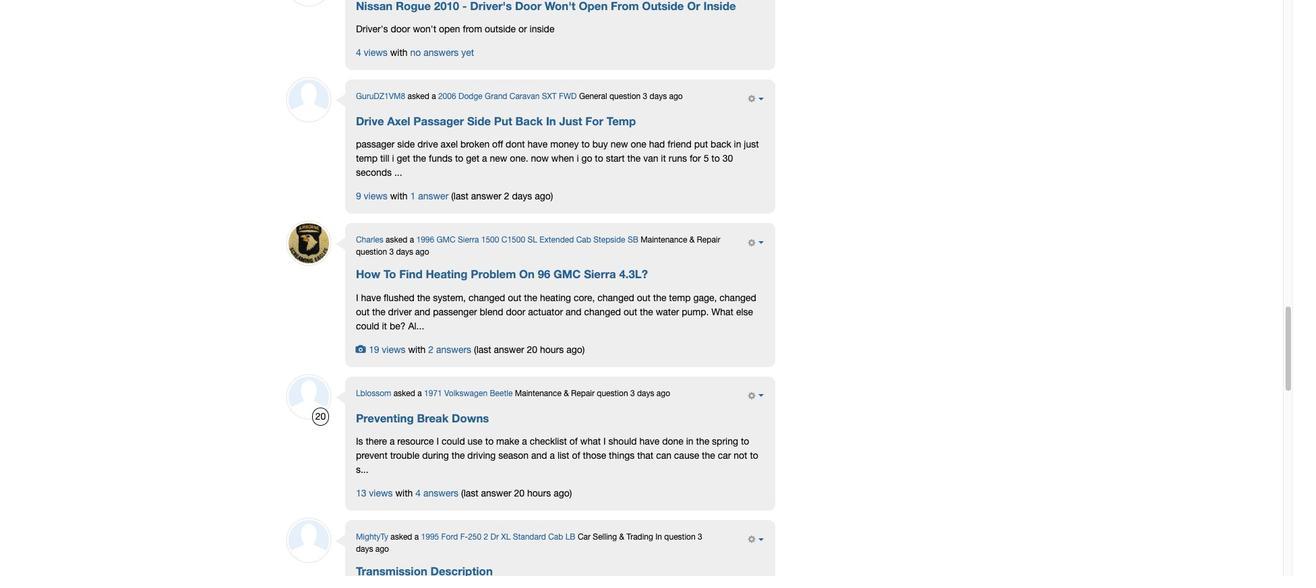 Task type: locate. For each thing, give the bounding box(es) containing it.
in inside passager side drive axel broken off dont have money to buy new one had friend  put back in just temp till i get the funds to get a new one. now when i go to start  the van it runs for 5 to 30 seconds ...
[[734, 139, 741, 150]]

and down core,
[[566, 307, 582, 317]]

days up the 'had'
[[650, 92, 667, 101]]

ford
[[441, 533, 458, 542]]

hours down "is there a resource i could use to make a checklist of what i should  have done  in the spring to prevent trouble during the driving season and a list of those  things that can  cause the car not to s..."
[[527, 488, 551, 499]]

during
[[422, 451, 449, 461]]

answers down passenger
[[436, 344, 471, 355]]

1 horizontal spatial and
[[531, 451, 547, 461]]

0 horizontal spatial temp
[[356, 153, 378, 164]]

asked for axel
[[408, 92, 429, 101]]

c1500
[[501, 236, 525, 245]]

(last for downs
[[461, 488, 479, 499]]

ago) down i have flushed the system, changed out the heating core, changed out the temp  gage, changed out the driver and passenger blend door actuator and changed  out the water pump. what else could it be? al... on the bottom
[[567, 344, 585, 355]]

1 horizontal spatial gmc
[[554, 268, 581, 281]]

to right use
[[485, 436, 494, 447]]

(last
[[451, 191, 469, 202], [474, 344, 491, 355], [461, 488, 479, 499]]

i up during
[[437, 436, 439, 447]]

1 vertical spatial sierra
[[584, 268, 616, 281]]

with right 13 views link
[[395, 488, 413, 499]]

in for drive axel passager side put back in just for temp
[[734, 139, 741, 150]]

1 horizontal spatial i
[[577, 153, 579, 164]]

could left use
[[442, 436, 465, 447]]

(last right 2 answers link
[[474, 344, 491, 355]]

1 vertical spatial gmc
[[554, 268, 581, 281]]

ago down 1996
[[416, 248, 429, 257]]

and up al...
[[415, 307, 430, 317]]

of left "what"
[[570, 436, 578, 447]]

1 vertical spatial &
[[564, 389, 569, 398]]

2 horizontal spatial &
[[690, 236, 695, 245]]

the
[[413, 153, 426, 164], [627, 153, 641, 164], [417, 292, 430, 303], [524, 292, 537, 303], [653, 292, 667, 303], [372, 307, 386, 317], [640, 307, 653, 317], [696, 436, 710, 447], [452, 451, 465, 461], [702, 451, 715, 461]]

asked left 2006
[[408, 92, 429, 101]]

days down mightyty link
[[356, 545, 373, 554]]

3 right the trading
[[698, 533, 702, 542]]

3 inside car selling & trading in             question             3 days ago
[[698, 533, 702, 542]]

i right "what"
[[604, 436, 606, 447]]

sierra
[[458, 236, 479, 245], [584, 268, 616, 281]]

96
[[538, 268, 550, 281]]

not
[[734, 451, 747, 461]]

it right van
[[661, 153, 666, 164]]

2 horizontal spatial 2
[[504, 191, 509, 202]]

0 horizontal spatial sierra
[[458, 236, 479, 245]]

cab left the stepside
[[576, 236, 591, 245]]

ago inside car selling & trading in             question             3 days ago
[[375, 545, 389, 554]]

dodge
[[458, 92, 483, 101]]

1 horizontal spatial in
[[734, 139, 741, 150]]

2 vertical spatial answers
[[423, 488, 459, 499]]

0 vertical spatial 20
[[527, 344, 537, 355]]

on
[[519, 268, 535, 281]]

i left go
[[577, 153, 579, 164]]

car selling & trading in             question             3 days ago
[[356, 533, 702, 554]]

question down charles
[[356, 248, 387, 257]]

0 vertical spatial 4
[[356, 47, 361, 58]]

door
[[391, 24, 410, 34], [506, 307, 526, 317]]

mightyty
[[356, 533, 388, 542]]

door left won't
[[391, 24, 410, 34]]

1 horizontal spatial repair
[[697, 236, 720, 245]]

0 horizontal spatial could
[[356, 321, 379, 331]]

get down broken
[[466, 153, 480, 164]]

0 horizontal spatial in
[[546, 115, 556, 128]]

views for 19
[[382, 344, 406, 355]]

xl
[[501, 533, 511, 542]]

the up cause on the bottom of page
[[696, 436, 710, 447]]

asked
[[408, 92, 429, 101], [386, 236, 408, 245], [394, 389, 415, 398], [391, 533, 412, 542]]

2 vertical spatial have
[[640, 436, 660, 447]]

what
[[712, 307, 734, 317]]

ago up the done
[[657, 389, 670, 398]]

sierra left 1500
[[458, 236, 479, 245]]

0 horizontal spatial it
[[382, 321, 387, 331]]

0 vertical spatial have
[[528, 139, 548, 150]]

0 vertical spatial door
[[391, 24, 410, 34]]

2 get from the left
[[466, 153, 480, 164]]

changed down 4.3l?
[[598, 292, 634, 303]]

it inside passager side drive axel broken off dont have money to buy new one had friend  put back in just temp till i get the funds to get a new one. now when i go to start  the van it runs for 5 to 30 seconds ...
[[661, 153, 666, 164]]

0 vertical spatial hours
[[540, 344, 564, 355]]

2 horizontal spatial have
[[640, 436, 660, 447]]

pump.
[[682, 307, 709, 317]]

door right blend
[[506, 307, 526, 317]]

out
[[508, 292, 522, 303], [637, 292, 651, 303], [356, 307, 370, 317], [624, 307, 637, 317]]

ago inside maintenance & repair question             3 days ago
[[416, 248, 429, 257]]

with left no
[[390, 47, 408, 58]]

0 vertical spatial it
[[661, 153, 666, 164]]

temp inside passager side drive axel broken off dont have money to buy new one had friend  put back in just temp till i get the funds to get a new one. now when i go to start  the van it runs for 5 to 30 seconds ...
[[356, 153, 378, 164]]

1 horizontal spatial have
[[528, 139, 548, 150]]

answer up 1500
[[471, 191, 502, 202]]

0 horizontal spatial get
[[397, 153, 410, 164]]

have up that
[[640, 436, 660, 447]]

ago up friend
[[669, 92, 683, 101]]

0 horizontal spatial door
[[391, 24, 410, 34]]

1 vertical spatial have
[[361, 292, 381, 303]]

a down broken
[[482, 153, 487, 164]]

3 up should
[[630, 389, 635, 398]]

in up cause on the bottom of page
[[686, 436, 694, 447]]

& up the checklist
[[564, 389, 569, 398]]

gmc right 96
[[554, 268, 581, 281]]

for
[[690, 153, 701, 164]]

the down drive
[[413, 153, 426, 164]]

maintenance right beetle
[[515, 389, 562, 398]]

won't
[[413, 24, 436, 34]]

changed up else
[[720, 292, 756, 303]]

0 horizontal spatial and
[[415, 307, 430, 317]]

lblossom asked a 1971 volkswagen beetle maintenance & repair             question             3 days ago
[[356, 389, 670, 398]]

out left water
[[624, 307, 637, 317]]

or
[[519, 24, 527, 34]]

runs
[[669, 153, 687, 164]]

question right the trading
[[664, 533, 696, 542]]

season
[[498, 451, 529, 461]]

asked for break
[[394, 389, 415, 398]]

lblossom link
[[356, 389, 391, 398]]

0 vertical spatial repair
[[697, 236, 720, 245]]

2 right 19 views
[[428, 344, 434, 355]]

1 vertical spatial (last
[[474, 344, 491, 355]]

sierra up core,
[[584, 268, 616, 281]]

in inside "is there a resource i could use to make a checklist of what i should  have done  in the spring to prevent trouble during the driving season and a list of those  things that can  cause the car not to s..."
[[686, 436, 694, 447]]

1 horizontal spatial maintenance
[[641, 236, 687, 245]]

0 vertical spatial maintenance
[[641, 236, 687, 245]]

dont
[[506, 139, 525, 150]]

gurudz1vm8 asked a 2006 dodge grand caravan sxt fwd general             question             3 days ago
[[356, 92, 683, 101]]

2 horizontal spatial and
[[566, 307, 582, 317]]

1 horizontal spatial sierra
[[584, 268, 616, 281]]

1 vertical spatial of
[[572, 451, 580, 461]]

0 vertical spatial could
[[356, 321, 379, 331]]

now
[[531, 153, 549, 164]]

ago
[[669, 92, 683, 101], [416, 248, 429, 257], [657, 389, 670, 398], [375, 545, 389, 554]]

0 horizontal spatial i
[[356, 292, 358, 303]]

1 vertical spatial door
[[506, 307, 526, 317]]

& right the selling
[[619, 533, 624, 542]]

it
[[661, 153, 666, 164], [382, 321, 387, 331]]

3 up one
[[643, 92, 647, 101]]

0 vertical spatial in
[[546, 115, 556, 128]]

ago)
[[535, 191, 553, 202], [567, 344, 585, 355], [554, 488, 572, 499]]

days up that
[[637, 389, 654, 398]]

have inside passager side drive axel broken off dont have money to buy new one had friend  put back in just temp till i get the funds to get a new one. now when i go to start  the van it runs for 5 to 30 seconds ...
[[528, 139, 548, 150]]

repair up gage,
[[697, 236, 720, 245]]

temp inside i have flushed the system, changed out the heating core, changed out the temp  gage, changed out the driver and passenger blend door actuator and changed  out the water pump. what else could it be? al...
[[669, 292, 691, 303]]

1 vertical spatial in
[[686, 436, 694, 447]]

asked left 1995
[[391, 533, 412, 542]]

with for 1
[[390, 191, 408, 202]]

views right 19
[[382, 344, 406, 355]]

gmc
[[437, 236, 456, 245], [554, 268, 581, 281]]

car
[[578, 533, 591, 542]]

2 vertical spatial ago)
[[554, 488, 572, 499]]

0 vertical spatial cab
[[576, 236, 591, 245]]

f-
[[460, 533, 468, 542]]

&
[[690, 236, 695, 245], [564, 389, 569, 398], [619, 533, 624, 542]]

have
[[528, 139, 548, 150], [361, 292, 381, 303], [640, 436, 660, 447]]

1 vertical spatial temp
[[669, 292, 691, 303]]

1 horizontal spatial 2
[[484, 533, 488, 542]]

0 horizontal spatial 4
[[356, 47, 361, 58]]

should
[[609, 436, 637, 447]]

0 horizontal spatial 20
[[315, 412, 326, 422]]

new down off
[[490, 153, 507, 164]]

1 horizontal spatial it
[[661, 153, 666, 164]]

answers
[[424, 47, 459, 58], [436, 344, 471, 355], [423, 488, 459, 499]]

0 vertical spatial answers
[[424, 47, 459, 58]]

standard
[[513, 533, 546, 542]]

one.
[[510, 153, 528, 164]]

1 horizontal spatial get
[[466, 153, 480, 164]]

1 vertical spatial it
[[382, 321, 387, 331]]

1 vertical spatial answers
[[436, 344, 471, 355]]

2 vertical spatial 20
[[514, 488, 525, 499]]

broken
[[460, 139, 490, 150]]

answers down during
[[423, 488, 459, 499]]

in left just
[[734, 139, 741, 150]]

no answers yet link
[[410, 47, 474, 58]]

0 vertical spatial &
[[690, 236, 695, 245]]

a left 2006
[[432, 92, 436, 101]]

3
[[643, 92, 647, 101], [389, 248, 394, 257], [630, 389, 635, 398], [698, 533, 702, 542]]

1 horizontal spatial door
[[506, 307, 526, 317]]

a left 1995
[[415, 533, 419, 542]]

1 vertical spatial 2
[[428, 344, 434, 355]]

0 vertical spatial 2
[[504, 191, 509, 202]]

1 horizontal spatial temp
[[669, 292, 691, 303]]

in right the trading
[[656, 533, 662, 542]]

0 horizontal spatial repair
[[571, 389, 595, 398]]

1 vertical spatial hours
[[527, 488, 551, 499]]

days inside car selling & trading in             question             3 days ago
[[356, 545, 373, 554]]

drive axel passager side put back in just for temp
[[356, 115, 636, 128]]

2 vertical spatial (last
[[461, 488, 479, 499]]

mightyty asked a 1995 ford f-250 2 dr xl standard cab lb
[[356, 533, 576, 542]]

and down the checklist
[[531, 451, 547, 461]]

in left just
[[546, 115, 556, 128]]

repair up "what"
[[571, 389, 595, 398]]

asked left '1971'
[[394, 389, 415, 398]]

seconds
[[356, 168, 392, 178]]

of right 'list'
[[572, 451, 580, 461]]

question inside maintenance & repair question             3 days ago
[[356, 248, 387, 257]]

new
[[611, 139, 628, 150], [490, 153, 507, 164]]

have up now
[[528, 139, 548, 150]]

0 horizontal spatial 2
[[428, 344, 434, 355]]

0 horizontal spatial in
[[686, 436, 694, 447]]

2 left dr
[[484, 533, 488, 542]]

ago) for downs
[[554, 488, 572, 499]]

passenger
[[433, 307, 477, 317]]

driver's door won't open from outside or inside
[[356, 24, 555, 34]]

temp up seconds
[[356, 153, 378, 164]]

days
[[650, 92, 667, 101], [512, 191, 532, 202], [396, 248, 413, 257], [637, 389, 654, 398], [356, 545, 373, 554]]

1 horizontal spatial could
[[442, 436, 465, 447]]

4 down driver's
[[356, 47, 361, 58]]

0 horizontal spatial new
[[490, 153, 507, 164]]

1 vertical spatial 4
[[416, 488, 421, 499]]

0 horizontal spatial maintenance
[[515, 389, 562, 398]]

2 horizontal spatial i
[[604, 436, 606, 447]]

1995 ford f-250 2 dr xl standard cab lb link
[[421, 533, 576, 542]]

0 horizontal spatial &
[[564, 389, 569, 398]]

1 horizontal spatial &
[[619, 533, 624, 542]]

get down the side
[[397, 153, 410, 164]]

the left water
[[640, 307, 653, 317]]

1 vertical spatial cab
[[548, 533, 563, 542]]

20
[[527, 344, 537, 355], [315, 412, 326, 422], [514, 488, 525, 499]]

5
[[704, 153, 709, 164]]

1995
[[421, 533, 439, 542]]

repair
[[697, 236, 720, 245], [571, 389, 595, 398]]

else
[[736, 307, 753, 317]]

& up gage,
[[690, 236, 695, 245]]

1 vertical spatial maintenance
[[515, 389, 562, 398]]

maintenance right sb at top
[[641, 236, 687, 245]]

1 vertical spatial in
[[656, 533, 662, 542]]

4
[[356, 47, 361, 58], [416, 488, 421, 499]]

0 vertical spatial temp
[[356, 153, 378, 164]]

1 horizontal spatial in
[[656, 533, 662, 542]]

i down how
[[356, 292, 358, 303]]

0 horizontal spatial cab
[[548, 533, 563, 542]]

views for 13
[[369, 488, 393, 499]]

a left 1996
[[410, 236, 414, 245]]

fwd
[[559, 92, 577, 101]]

0 horizontal spatial gmc
[[437, 236, 456, 245]]

charles asked a 1996 gmc sierra 1500 c1500 sl extended cab stepside sb
[[356, 236, 638, 245]]

it inside i have flushed the system, changed out the heating core, changed out the temp  gage, changed out the driver and passenger blend door actuator and changed  out the water pump. what else could it be? al...
[[382, 321, 387, 331]]

(last for passager
[[451, 191, 469, 202]]

cab left lb
[[548, 533, 563, 542]]

1 vertical spatial could
[[442, 436, 465, 447]]

0 vertical spatial ago)
[[535, 191, 553, 202]]

days up the find
[[396, 248, 413, 257]]

(last right '1 answer' link
[[451, 191, 469, 202]]

passager side drive axel broken off dont have money to buy new one had friend  put back in just temp till i get the funds to get a new one. now when i go to start  the van it runs for 5 to 30 seconds ...
[[356, 139, 759, 178]]

2 up c1500
[[504, 191, 509, 202]]

is there a resource i could use to make a checklist of what i should  have done  in the spring to prevent trouble during the driving season and a list of those  things that can  cause the car not to s...
[[356, 436, 758, 475]]

0 horizontal spatial i
[[392, 153, 394, 164]]

0 horizontal spatial have
[[361, 292, 381, 303]]

could up 19
[[356, 321, 379, 331]]

ago down mightyty
[[375, 545, 389, 554]]

0 vertical spatial new
[[611, 139, 628, 150]]

heating
[[540, 292, 571, 303]]

0 vertical spatial in
[[734, 139, 741, 150]]

to down axel at the left
[[455, 153, 463, 164]]

get
[[397, 153, 410, 164], [466, 153, 480, 164]]

break
[[417, 412, 449, 425]]

3 inside maintenance & repair question             3 days ago
[[389, 248, 394, 257]]

friend
[[668, 139, 692, 150]]

with for 4
[[395, 488, 413, 499]]

0 vertical spatial (last
[[451, 191, 469, 202]]

2 vertical spatial &
[[619, 533, 624, 542]]

cause
[[674, 451, 699, 461]]

1 horizontal spatial cab
[[576, 236, 591, 245]]

changed down core,
[[584, 307, 621, 317]]

2 vertical spatial 2
[[484, 533, 488, 542]]

2 for 250
[[484, 533, 488, 542]]



Task type: vqa. For each thing, say whether or not it's contained in the screenshot.
the 19 views
yes



Task type: describe. For each thing, give the bounding box(es) containing it.
a inside passager side drive axel broken off dont have money to buy new one had friend  put back in just temp till i get the funds to get a new one. now when i go to start  the van it runs for 5 to 30 seconds ...
[[482, 153, 487, 164]]

0 vertical spatial of
[[570, 436, 578, 447]]

1 horizontal spatial new
[[611, 139, 628, 150]]

use
[[468, 436, 483, 447]]

out down 4.3l?
[[637, 292, 651, 303]]

to
[[384, 268, 396, 281]]

with down al...
[[408, 344, 426, 355]]

driver's
[[356, 24, 388, 34]]

off
[[492, 139, 503, 150]]

charles link
[[356, 236, 384, 245]]

answer right the 1
[[418, 191, 449, 202]]

heating
[[426, 268, 468, 281]]

2006
[[438, 92, 456, 101]]

out left driver
[[356, 307, 370, 317]]

spring
[[712, 436, 738, 447]]

out down "on" at the top left of page
[[508, 292, 522, 303]]

preventing
[[356, 412, 414, 425]]

maintenance & repair question             3 days ago
[[356, 236, 720, 257]]

funds
[[429, 153, 452, 164]]

2 horizontal spatial 20
[[527, 344, 537, 355]]

250
[[468, 533, 482, 542]]

gurudz1vm8 link
[[356, 92, 405, 101]]

when
[[551, 153, 574, 164]]

how to find heating problem on 96 gmc sierra 4.3l? link
[[356, 268, 648, 282]]

can
[[656, 451, 672, 461]]

system,
[[433, 292, 466, 303]]

could inside i have flushed the system, changed out the heating core, changed out the temp  gage, changed out the driver and passenger blend door actuator and changed  out the water pump. what else could it be? al...
[[356, 321, 379, 331]]

put
[[694, 139, 708, 150]]

2 i from the left
[[577, 153, 579, 164]]

car
[[718, 451, 731, 461]]

9
[[356, 191, 361, 202]]

4 views with no answers yet
[[356, 47, 474, 58]]

a right make
[[522, 436, 527, 447]]

to right go
[[595, 153, 603, 164]]

13 views link
[[356, 488, 393, 499]]

& inside car selling & trading in             question             3 days ago
[[619, 533, 624, 542]]

outside
[[485, 24, 516, 34]]

1 i from the left
[[392, 153, 394, 164]]

0 vertical spatial gmc
[[437, 236, 456, 245]]

the right 'flushed'
[[417, 292, 430, 303]]

have inside "is there a resource i could use to make a checklist of what i should  have done  in the spring to prevent trouble during the driving season and a list of those  things that can  cause the car not to s..."
[[640, 436, 660, 447]]

9 views with 1 answer (last answer 2 days ago)
[[356, 191, 553, 202]]

ago) for passager
[[535, 191, 553, 202]]

axel
[[441, 139, 458, 150]]

checklist
[[530, 436, 567, 447]]

caravan
[[510, 92, 540, 101]]

sxt
[[542, 92, 557, 101]]

charles
[[356, 236, 384, 245]]

put
[[494, 115, 512, 128]]

0 vertical spatial sierra
[[458, 236, 479, 245]]

4 answers link
[[416, 488, 459, 499]]

with for no
[[390, 47, 408, 58]]

driver
[[388, 307, 412, 317]]

1 vertical spatial ago)
[[567, 344, 585, 355]]

be?
[[390, 321, 406, 331]]

that
[[637, 451, 654, 461]]

9 views link
[[356, 191, 388, 202]]

question up should
[[597, 389, 628, 398]]

done
[[662, 436, 684, 447]]

a left '1971'
[[418, 389, 422, 398]]

days inside maintenance & repair question             3 days ago
[[396, 248, 413, 257]]

the up water
[[653, 292, 667, 303]]

...
[[394, 168, 402, 178]]

blend
[[480, 307, 503, 317]]

1 vertical spatial 20
[[315, 412, 326, 422]]

door inside i have flushed the system, changed out the heating core, changed out the temp  gage, changed out the driver and passenger blend door actuator and changed  out the water pump. what else could it be? al...
[[506, 307, 526, 317]]

with 2 answers (last answer 20 hours ago)
[[408, 344, 585, 355]]

how
[[356, 268, 380, 281]]

1 vertical spatial new
[[490, 153, 507, 164]]

in inside car selling & trading in             question             3 days ago
[[656, 533, 662, 542]]

answers for (last
[[423, 488, 459, 499]]

sb
[[628, 236, 638, 245]]

beetle
[[490, 389, 513, 398]]

2 answers link
[[428, 344, 471, 355]]

19
[[369, 344, 379, 355]]

question inside car selling & trading in             question             3 days ago
[[664, 533, 696, 542]]

actuator
[[528, 307, 563, 317]]

maintenance inside maintenance & repair question             3 days ago
[[641, 236, 687, 245]]

flushed
[[384, 292, 415, 303]]

a left 'list'
[[550, 451, 555, 461]]

4 views link
[[356, 47, 388, 58]]

to up not
[[741, 436, 749, 447]]

1 horizontal spatial i
[[437, 436, 439, 447]]

a right there
[[390, 436, 395, 447]]

answers for yet
[[424, 47, 459, 58]]

days down one.
[[512, 191, 532, 202]]

could inside "is there a resource i could use to make a checklist of what i should  have done  in the spring to prevent trouble during the driving season and a list of those  things that can  cause the car not to s..."
[[442, 436, 465, 447]]

to up go
[[582, 139, 590, 150]]

have inside i have flushed the system, changed out the heating core, changed out the temp  gage, changed out the driver and passenger blend door actuator and changed  out the water pump. what else could it be? al...
[[361, 292, 381, 303]]

2006 dodge grand caravan sxt fwd link
[[438, 92, 577, 101]]

gurudz1vm8
[[356, 92, 405, 101]]

things
[[609, 451, 635, 461]]

selling
[[593, 533, 617, 542]]

to right 5
[[712, 153, 720, 164]]

al...
[[408, 321, 424, 331]]

water
[[656, 307, 679, 317]]

1 vertical spatial repair
[[571, 389, 595, 398]]

views for 9
[[364, 191, 388, 202]]

problem
[[471, 268, 516, 281]]

open
[[439, 24, 460, 34]]

just
[[559, 115, 582, 128]]

core,
[[574, 292, 595, 303]]

1 horizontal spatial 20
[[514, 488, 525, 499]]

the down one
[[627, 153, 641, 164]]

dr
[[491, 533, 499, 542]]

question up temp on the left of the page
[[610, 92, 641, 101]]

repair inside maintenance & repair question             3 days ago
[[697, 236, 720, 245]]

downs
[[452, 412, 489, 425]]

gmc inside how to find heating problem on 96 gmc sierra 4.3l? link
[[554, 268, 581, 281]]

& inside maintenance & repair question             3 days ago
[[690, 236, 695, 245]]

for
[[586, 115, 604, 128]]

30
[[723, 153, 733, 164]]

i have flushed the system, changed out the heating core, changed out the temp  gage, changed out the driver and passenger blend door actuator and changed  out the water pump. what else could it be? al...
[[356, 292, 756, 331]]

and inside "is there a resource i could use to make a checklist of what i should  have done  in the spring to prevent trouble during the driving season and a list of those  things that can  cause the car not to s..."
[[531, 451, 547, 461]]

one
[[631, 139, 647, 150]]

answer down blend
[[494, 344, 524, 355]]

changed up blend
[[469, 292, 505, 303]]

answer down driving
[[481, 488, 512, 499]]

trading
[[627, 533, 653, 542]]

i inside i have flushed the system, changed out the heating core, changed out the temp  gage, changed out the driver and passenger blend door actuator and changed  out the water pump. what else could it be? al...
[[356, 292, 358, 303]]

asked for to
[[386, 236, 408, 245]]

to right not
[[750, 451, 758, 461]]

the left driver
[[372, 307, 386, 317]]

yet
[[461, 47, 474, 58]]

4.3l?
[[619, 268, 648, 281]]

1 horizontal spatial 4
[[416, 488, 421, 499]]

lb
[[566, 533, 576, 542]]

1996 gmc sierra 1500 c1500 sl extended cab stepside sb link
[[416, 236, 638, 245]]

1 get from the left
[[397, 153, 410, 164]]

is
[[356, 436, 363, 447]]

prevent
[[356, 451, 388, 461]]

the left car on the bottom of the page
[[702, 451, 715, 461]]

those
[[583, 451, 606, 461]]

drive axel passager side put back in just for temp link
[[356, 115, 636, 128]]

1971 volkswagen beetle link
[[424, 389, 513, 398]]

the up actuator in the left of the page
[[524, 292, 537, 303]]

views for 4
[[364, 47, 388, 58]]

gage,
[[693, 292, 717, 303]]

in for preventing break downs
[[686, 436, 694, 447]]

sl
[[528, 236, 537, 245]]

list
[[558, 451, 569, 461]]

drive
[[356, 115, 384, 128]]

the right during
[[452, 451, 465, 461]]

2 for answer
[[504, 191, 509, 202]]

preventing break downs link
[[356, 412, 489, 426]]

start
[[606, 153, 625, 164]]



